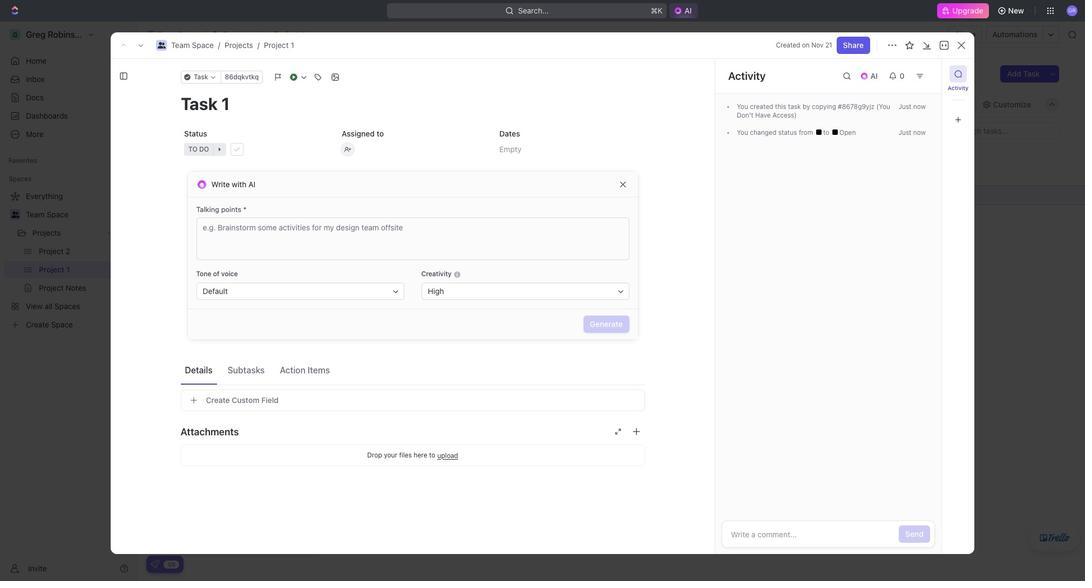 Task type: locate. For each thing, give the bounding box(es) containing it.
just now
[[899, 103, 926, 111], [899, 129, 926, 137]]

‎task for ‎task 2
[[194, 210, 210, 219]]

projects
[[223, 30, 252, 39], [225, 41, 253, 50], [32, 228, 61, 238]]

activity inside task sidebar navigation tab list
[[948, 85, 969, 91]]

0 vertical spatial now
[[914, 103, 926, 111]]

1 vertical spatial add task
[[244, 156, 272, 164]]

create
[[206, 396, 230, 405], [170, 464, 193, 473]]

started
[[194, 411, 230, 423]]

1 horizontal spatial create
[[206, 396, 230, 405]]

add task up with
[[244, 156, 272, 164]]

to inside task sidebar content section
[[824, 129, 832, 137]]

0 vertical spatial do
[[199, 145, 209, 153]]

1 vertical spatial add
[[244, 156, 256, 164]]

task
[[1024, 69, 1040, 78], [194, 73, 208, 81], [258, 156, 272, 164], [194, 229, 210, 238], [210, 247, 226, 256]]

0 vertical spatial add task
[[1008, 69, 1040, 78]]

team
[[158, 30, 177, 39], [171, 41, 190, 50], [26, 210, 45, 219]]

create for create a workspace
[[170, 464, 193, 473]]

task sidebar content section
[[713, 59, 942, 555]]

create up started
[[206, 396, 230, 405]]

1 vertical spatial just
[[899, 129, 912, 137]]

list link
[[217, 97, 232, 112]]

field
[[262, 396, 279, 405]]

access)
[[773, 111, 797, 119]]

ai right with
[[249, 180, 256, 189]]

team down spaces at the top left of the page
[[26, 210, 45, 219]]

created this task by copying
[[749, 103, 838, 111]]

getting started
[[155, 411, 230, 423]]

1 you from the top
[[737, 103, 749, 111]]

1 vertical spatial activity
[[948, 85, 969, 91]]

share button
[[949, 26, 983, 43], [837, 37, 871, 54]]

task inside 'link'
[[194, 229, 210, 238]]

share
[[956, 30, 976, 39], [844, 41, 864, 50]]

now down the search button
[[914, 129, 926, 137]]

assigned
[[342, 129, 375, 138]]

points
[[221, 205, 241, 214]]

team right user group image at the left of the page
[[171, 41, 190, 50]]

team space link for user group icon in sidebar navigation
[[26, 206, 131, 224]]

inbox link
[[4, 71, 133, 88]]

just for created this task by copying
[[899, 103, 912, 111]]

team space / projects / project 1
[[171, 41, 294, 50]]

high button
[[422, 283, 630, 300]]

add task button up customize
[[1001, 65, 1047, 83]]

tree inside sidebar navigation
[[4, 188, 133, 334]]

tree
[[4, 188, 133, 334]]

1 vertical spatial create
[[170, 464, 193, 473]]

‎task up talking
[[194, 191, 210, 200]]

1 vertical spatial you
[[737, 129, 749, 137]]

just for changed status from
[[899, 129, 912, 137]]

to
[[824, 129, 832, 137], [377, 129, 384, 138], [188, 145, 197, 153], [177, 156, 186, 164], [429, 452, 436, 460]]

board
[[178, 100, 199, 109]]

ai button right ⌘k at the top right of page
[[670, 3, 699, 18]]

‎task left "2"
[[194, 210, 210, 219]]

with
[[232, 180, 247, 189]]

team space link inside 'tree'
[[26, 206, 131, 224]]

write with ai
[[211, 180, 256, 189]]

create for create custom field
[[206, 396, 230, 405]]

add task for add task button to the top
[[1008, 69, 1040, 78]]

space inside sidebar navigation
[[47, 210, 69, 219]]

just
[[899, 103, 912, 111], [899, 129, 912, 137]]

1 horizontal spatial share
[[956, 30, 976, 39]]

user group image
[[148, 32, 155, 37], [11, 212, 19, 218]]

to do
[[188, 145, 209, 153], [177, 156, 197, 164]]

dates
[[499, 129, 520, 138]]

share down upgrade link
[[956, 30, 976, 39]]

0 horizontal spatial activity
[[729, 70, 766, 82]]

0 vertical spatial activity
[[729, 70, 766, 82]]

3
[[210, 156, 214, 164], [212, 229, 217, 238]]

create custom field
[[206, 396, 279, 405]]

don't
[[737, 111, 754, 119]]

2 horizontal spatial add
[[1008, 69, 1022, 78]]

2 just now from the top
[[899, 129, 926, 137]]

1 horizontal spatial user group image
[[148, 32, 155, 37]]

search...
[[518, 6, 549, 15]]

tree containing team space
[[4, 188, 133, 334]]

1 horizontal spatial add
[[244, 156, 256, 164]]

2 vertical spatial space
[[47, 210, 69, 219]]

share button right 21
[[837, 37, 871, 54]]

0 vertical spatial user group image
[[148, 32, 155, 37]]

2 just from the top
[[899, 129, 912, 137]]

add task button down task 3
[[189, 246, 230, 259]]

add task down task 3
[[194, 247, 226, 256]]

favorites button
[[4, 154, 41, 167]]

1 vertical spatial now
[[914, 129, 926, 137]]

0 horizontal spatial user group image
[[11, 212, 19, 218]]

3 inside 'link'
[[212, 229, 217, 238]]

/
[[205, 30, 207, 39], [256, 30, 259, 39], [218, 41, 220, 50], [258, 41, 260, 50]]

ai left the 0 dropdown button
[[871, 71, 878, 80]]

task up ‎task 1 link in the left of the page
[[258, 156, 272, 164]]

dashboards link
[[4, 107, 133, 125]]

ai inside ai dropdown button
[[871, 71, 878, 80]]

ai right ⌘k at the top right of page
[[685, 6, 692, 15]]

copying
[[812, 103, 837, 111]]

to inside dropdown button
[[188, 145, 197, 153]]

just down the search button
[[899, 129, 912, 137]]

2 horizontal spatial ai
[[871, 71, 878, 80]]

team space link for user group image at the left of the page
[[171, 41, 214, 50]]

your
[[384, 452, 398, 460]]

0 vertical spatial you
[[737, 103, 749, 111]]

custom
[[232, 396, 260, 405]]

team inside sidebar navigation
[[26, 210, 45, 219]]

task up board
[[194, 73, 208, 81]]

‎task for ‎task 1
[[194, 191, 210, 200]]

0 vertical spatial to do
[[188, 145, 209, 153]]

1 now from the top
[[914, 103, 926, 111]]

activity up "hide" dropdown button
[[948, 85, 969, 91]]

0 vertical spatial ai
[[685, 6, 692, 15]]

team space up user group image at the left of the page
[[158, 30, 200, 39]]

add up with
[[244, 156, 256, 164]]

create left a
[[170, 464, 193, 473]]

ai button
[[856, 68, 885, 85]]

gr
[[1069, 7, 1077, 14]]

created on nov 21
[[776, 41, 833, 49]]

1 horizontal spatial ai button
[[856, 68, 885, 85]]

2 vertical spatial project
[[164, 64, 212, 82]]

0 vertical spatial just
[[899, 103, 912, 111]]

generate
[[590, 320, 623, 329]]

0 vertical spatial project 1
[[274, 30, 305, 39]]

space
[[179, 30, 200, 39], [192, 41, 214, 50], [47, 210, 69, 219]]

send
[[906, 530, 924, 539]]

2 vertical spatial team
[[26, 210, 45, 219]]

default button
[[196, 283, 404, 300]]

team up user group image at the left of the page
[[158, 30, 177, 39]]

you up don't
[[737, 103, 749, 111]]

1 vertical spatial team space
[[26, 210, 69, 219]]

1 vertical spatial do
[[187, 156, 197, 164]]

1 vertical spatial project 1
[[164, 64, 226, 82]]

2 you from the top
[[737, 129, 749, 137]]

just left "search"
[[899, 103, 912, 111]]

0 horizontal spatial share button
[[837, 37, 871, 54]]

you
[[737, 103, 749, 111], [737, 129, 749, 137]]

0 horizontal spatial add task
[[194, 247, 226, 256]]

0 vertical spatial add
[[1008, 69, 1022, 78]]

created
[[776, 41, 801, 49]]

‎task
[[194, 191, 210, 200], [194, 210, 210, 219]]

ai button left 0
[[856, 68, 885, 85]]

just now right (you
[[899, 103, 926, 111]]

add up customize
[[1008, 69, 1022, 78]]

voice
[[221, 270, 238, 278]]

2 ‎task from the top
[[194, 210, 210, 219]]

created
[[750, 103, 774, 111]]

1 vertical spatial 3
[[212, 229, 217, 238]]

1/5
[[167, 562, 176, 568]]

add task up customize
[[1008, 69, 1040, 78]]

0 vertical spatial ai button
[[670, 3, 699, 18]]

drop your files here to upload
[[367, 452, 458, 460]]

0 horizontal spatial project 1
[[164, 64, 226, 82]]

0 horizontal spatial ai
[[249, 180, 256, 189]]

team space down spaces at the top left of the page
[[26, 210, 69, 219]]

1 just now from the top
[[899, 103, 926, 111]]

ai
[[685, 6, 692, 15], [871, 71, 878, 80], [249, 180, 256, 189]]

1 vertical spatial space
[[192, 41, 214, 50]]

2 horizontal spatial add task
[[1008, 69, 1040, 78]]

activity up created
[[729, 70, 766, 82]]

status
[[184, 129, 207, 138]]

0 vertical spatial team space
[[158, 30, 200, 39]]

hide button
[[945, 97, 978, 112]]

0 vertical spatial add task button
[[1001, 65, 1047, 83]]

projects inside sidebar navigation
[[32, 228, 61, 238]]

onboarding checklist button element
[[151, 561, 159, 569]]

1 horizontal spatial ai
[[685, 6, 692, 15]]

2 vertical spatial add task
[[194, 247, 226, 256]]

add down task 3
[[194, 247, 208, 256]]

0 vertical spatial create
[[206, 396, 230, 405]]

task sidebar navigation tab list
[[947, 65, 971, 129]]

generate button
[[584, 316, 630, 333]]

create inside button
[[206, 396, 230, 405]]

changed status from
[[749, 129, 815, 137]]

now right (you
[[914, 103, 926, 111]]

team space
[[158, 30, 200, 39], [26, 210, 69, 219]]

items
[[308, 365, 330, 375]]

do
[[199, 145, 209, 153], [187, 156, 197, 164]]

1 ‎task from the top
[[194, 191, 210, 200]]

0 horizontal spatial team space
[[26, 210, 69, 219]]

1 vertical spatial user group image
[[11, 212, 19, 218]]

task up customize
[[1024, 69, 1040, 78]]

1 vertical spatial to do
[[177, 156, 197, 164]]

just now for changed status from
[[899, 129, 926, 137]]

1 vertical spatial ai
[[871, 71, 878, 80]]

subtasks
[[228, 365, 265, 375]]

customize
[[994, 100, 1032, 109]]

2 vertical spatial add
[[194, 247, 208, 256]]

2 vertical spatial ai
[[249, 180, 256, 189]]

activity inside task sidebar content section
[[729, 70, 766, 82]]

to do inside dropdown button
[[188, 145, 209, 153]]

1 horizontal spatial do
[[199, 145, 209, 153]]

e.g. Brainstorm some activities for my design team offsite text field
[[196, 218, 630, 260]]

1 just from the top
[[899, 103, 912, 111]]

by
[[803, 103, 811, 111]]

3 down "2"
[[212, 229, 217, 238]]

21
[[826, 41, 833, 49]]

0 vertical spatial ‎task
[[194, 191, 210, 200]]

‎task 1
[[194, 191, 216, 200]]

0 horizontal spatial add
[[194, 247, 208, 256]]

upload button
[[438, 452, 458, 460]]

1 vertical spatial ai button
[[856, 68, 885, 85]]

project
[[274, 30, 300, 39], [264, 41, 289, 50], [164, 64, 212, 82]]

user group image inside sidebar navigation
[[11, 212, 19, 218]]

0 horizontal spatial create
[[170, 464, 193, 473]]

#8678g9yjz (you don't have access)
[[737, 103, 891, 119]]

now for changed status from
[[914, 129, 926, 137]]

just now down the search button
[[899, 129, 926, 137]]

projects link
[[210, 28, 254, 41], [225, 41, 253, 50], [32, 225, 103, 242]]

3 up the write
[[210, 156, 214, 164]]

2 now from the top
[[914, 129, 926, 137]]

1 vertical spatial ‎task
[[194, 210, 210, 219]]

1 horizontal spatial team space
[[158, 30, 200, 39]]

task
[[789, 103, 801, 111]]

add task button up with
[[231, 153, 276, 166]]

action items button
[[276, 361, 334, 380]]

from
[[799, 129, 814, 137]]

team space link
[[144, 28, 203, 41], [171, 41, 214, 50], [26, 206, 131, 224]]

task down ‎task 2
[[194, 229, 210, 238]]

share button down upgrade link
[[949, 26, 983, 43]]

1 vertical spatial just now
[[899, 129, 926, 137]]

2 vertical spatial projects
[[32, 228, 61, 238]]

0 vertical spatial just now
[[899, 103, 926, 111]]

Edit task name text field
[[181, 93, 645, 114]]

share right 21
[[844, 41, 864, 50]]

empty
[[499, 145, 522, 154]]

onboarding checklist button image
[[151, 561, 159, 569]]

1 vertical spatial share
[[844, 41, 864, 50]]

1 horizontal spatial activity
[[948, 85, 969, 91]]

details
[[185, 365, 213, 375]]

you down don't
[[737, 129, 749, 137]]



Task type: vqa. For each thing, say whether or not it's contained in the screenshot.
1st "now" from the bottom of the Task sidebar content section
yes



Task type: describe. For each thing, give the bounding box(es) containing it.
changed
[[750, 129, 777, 137]]

86dqkvtkq button
[[220, 71, 263, 84]]

add task for add task button to the bottom
[[194, 247, 226, 256]]

getting
[[155, 411, 192, 423]]

sidebar navigation
[[0, 22, 138, 582]]

#8678g9yjz
[[838, 103, 875, 111]]

list
[[219, 100, 232, 109]]

0 vertical spatial team
[[158, 30, 177, 39]]

0 vertical spatial projects
[[223, 30, 252, 39]]

‎task 2 link
[[191, 207, 351, 222]]

home
[[26, 56, 47, 65]]

home link
[[4, 52, 133, 70]]

complete
[[171, 429, 200, 438]]

0
[[900, 71, 905, 80]]

upgrade link
[[938, 3, 989, 18]]

attachments button
[[181, 419, 645, 445]]

‎task 1 link
[[191, 188, 351, 203]]

2
[[212, 210, 217, 219]]

1 vertical spatial project
[[264, 41, 289, 50]]

details button
[[181, 361, 217, 380]]

workspace
[[202, 464, 240, 473]]

subtasks button
[[223, 361, 269, 380]]

1 vertical spatial team
[[171, 41, 190, 50]]

just now for created this task by copying
[[899, 103, 926, 111]]

0 button
[[885, 68, 912, 85]]

0 vertical spatial project
[[274, 30, 300, 39]]

a
[[195, 464, 199, 473]]

action items
[[280, 365, 330, 375]]

1 vertical spatial projects
[[225, 41, 253, 50]]

task button
[[181, 71, 221, 84]]

talking
[[196, 205, 219, 214]]

on
[[803, 41, 810, 49]]

attachments
[[181, 426, 239, 438]]

high button
[[422, 283, 630, 300]]

‎task 2
[[194, 210, 217, 219]]

task down task 3
[[210, 247, 226, 256]]

you for created this task by copying
[[737, 103, 749, 111]]

0 vertical spatial space
[[179, 30, 200, 39]]

new button
[[994, 2, 1031, 19]]

0 horizontal spatial do
[[187, 156, 197, 164]]

gr button
[[1064, 2, 1081, 19]]

*
[[243, 205, 247, 214]]

dashboards
[[26, 111, 68, 120]]

nov
[[812, 41, 824, 49]]

do inside dropdown button
[[199, 145, 209, 153]]

task 3 link
[[191, 226, 351, 241]]

0 horizontal spatial ai button
[[670, 3, 699, 18]]

user group image
[[157, 42, 166, 49]]

0 horizontal spatial share
[[844, 41, 864, 50]]

team space inside sidebar navigation
[[26, 210, 69, 219]]

2 vertical spatial add task button
[[189, 246, 230, 259]]

0 vertical spatial 3
[[210, 156, 214, 164]]

task 3
[[194, 229, 217, 238]]

customize button
[[980, 97, 1035, 112]]

write
[[211, 180, 230, 189]]

of
[[213, 270, 220, 278]]

search button
[[901, 97, 943, 112]]

empty button
[[496, 140, 645, 159]]

here
[[414, 452, 428, 460]]

1 horizontal spatial add task
[[244, 156, 272, 164]]

assigned to
[[342, 129, 384, 138]]

(you
[[877, 103, 891, 111]]

this
[[776, 103, 787, 111]]

drop
[[367, 452, 382, 460]]

0 vertical spatial share
[[956, 30, 976, 39]]

to do button
[[181, 140, 330, 159]]

1 horizontal spatial share button
[[949, 26, 983, 43]]

docs link
[[4, 89, 133, 106]]

docs
[[26, 93, 44, 102]]

tone
[[196, 270, 211, 278]]

task inside 'dropdown button'
[[194, 73, 208, 81]]

invite
[[28, 564, 47, 573]]

to inside the drop your files here to upload
[[429, 452, 436, 460]]

you for changed status from
[[737, 129, 749, 137]]

⌘k
[[651, 6, 663, 15]]

high
[[428, 287, 444, 296]]

inbox
[[26, 75, 45, 84]]

Search tasks... text field
[[951, 123, 1059, 139]]

spaces
[[9, 175, 32, 183]]

hide
[[958, 100, 974, 109]]

upgrade
[[953, 6, 984, 15]]

default button
[[196, 283, 404, 300]]

board link
[[176, 97, 199, 112]]

automations button
[[988, 26, 1044, 43]]

now for created this task by copying
[[914, 103, 926, 111]]

create custom field button
[[181, 390, 645, 412]]

creativity
[[422, 270, 454, 278]]

default
[[203, 287, 228, 296]]

files
[[399, 452, 412, 460]]

status
[[779, 129, 798, 137]]

talking points *
[[196, 205, 247, 214]]

send button
[[899, 526, 931, 543]]

open
[[838, 129, 856, 137]]

1 vertical spatial add task button
[[231, 153, 276, 166]]

1 horizontal spatial project 1
[[274, 30, 305, 39]]

upload
[[438, 452, 458, 460]]



